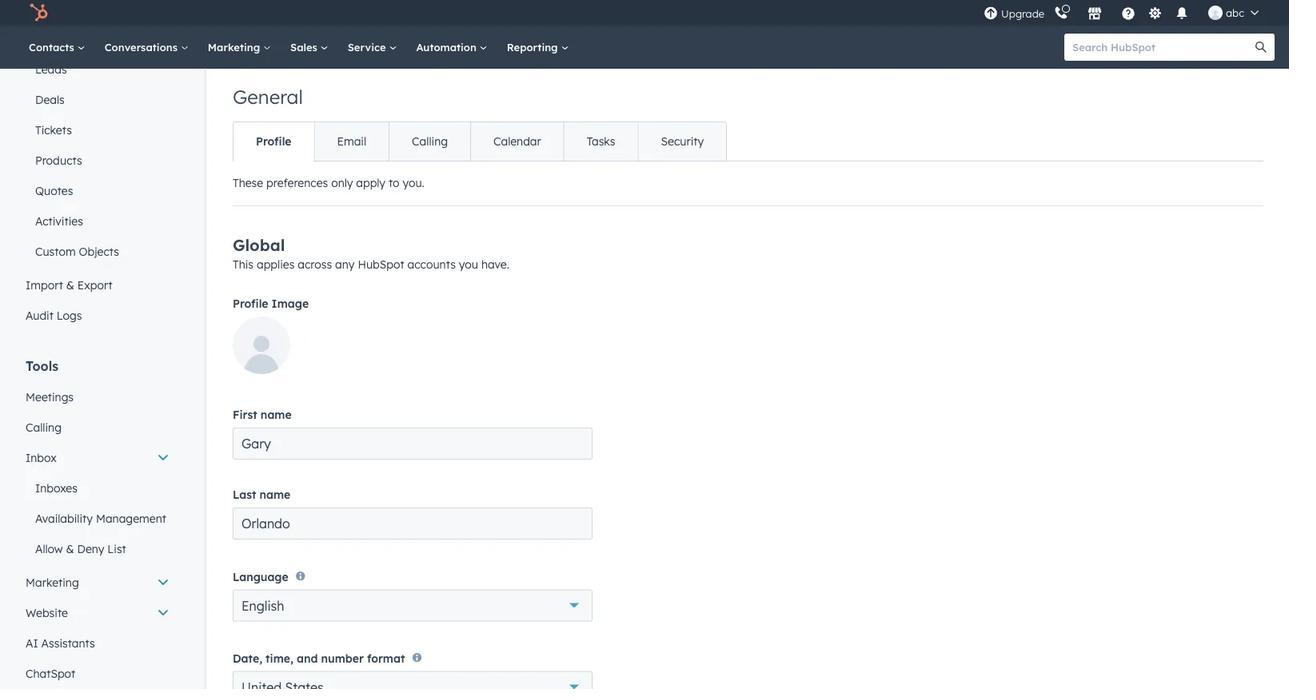Task type: describe. For each thing, give the bounding box(es) containing it.
0 vertical spatial marketing
[[208, 40, 263, 54]]

contacts
[[29, 40, 77, 54]]

to
[[389, 176, 400, 190]]

custom objects
[[35, 245, 119, 259]]

sales link
[[281, 26, 338, 69]]

tools element
[[16, 358, 179, 690]]

meetings
[[26, 391, 74, 405]]

format
[[367, 652, 405, 666]]

help button
[[1116, 0, 1143, 26]]

products
[[35, 154, 82, 168]]

security link
[[638, 122, 727, 161]]

these
[[233, 176, 263, 190]]

hubspot
[[358, 258, 405, 272]]

time,
[[266, 652, 294, 666]]

search button
[[1248, 34, 1276, 61]]

allow
[[35, 543, 63, 557]]

and
[[297, 652, 318, 666]]

service
[[348, 40, 389, 54]]

you.
[[403, 176, 425, 190]]

ai
[[26, 637, 38, 651]]

objects
[[79, 245, 119, 259]]

custom
[[35, 245, 76, 259]]

gary orlando image
[[1209, 6, 1224, 20]]

abc button
[[1200, 0, 1269, 26]]

search image
[[1256, 42, 1268, 53]]

custom objects link
[[16, 237, 179, 267]]

audit logs
[[26, 309, 82, 323]]

preferences
[[267, 176, 328, 190]]

quotes
[[35, 184, 73, 198]]

activities
[[35, 214, 83, 228]]

have.
[[482, 258, 510, 272]]

inbox button
[[16, 443, 179, 474]]

abc
[[1227, 6, 1245, 19]]

chatspot
[[26, 667, 75, 681]]

profile for profile
[[256, 134, 292, 148]]

ai assistants link
[[16, 629, 179, 659]]

upgrade
[[1002, 7, 1045, 20]]

automation link
[[407, 26, 498, 69]]

you
[[459, 258, 479, 272]]

tools
[[26, 358, 59, 375]]

First name text field
[[233, 428, 593, 460]]

audit
[[26, 309, 54, 323]]

availability management
[[35, 512, 166, 526]]

image
[[272, 297, 309, 311]]

notifications button
[[1169, 0, 1196, 26]]

date,
[[233, 652, 262, 666]]

profile image
[[233, 297, 309, 311]]

list
[[108, 543, 126, 557]]

products link
[[16, 146, 179, 176]]

navigation containing profile
[[233, 122, 728, 162]]

english button
[[233, 590, 593, 622]]

availability
[[35, 512, 93, 526]]

conversations
[[105, 40, 181, 54]]

availability management link
[[16, 504, 179, 535]]

email
[[337, 134, 367, 148]]

0 vertical spatial calling
[[412, 134, 448, 148]]

profile link
[[234, 122, 314, 161]]

Last name text field
[[233, 508, 593, 540]]

reporting link
[[498, 26, 579, 69]]

across
[[298, 258, 332, 272]]

help image
[[1122, 7, 1136, 22]]

last
[[233, 488, 256, 502]]

export
[[77, 278, 112, 292]]

& for allow
[[66, 543, 74, 557]]

settings link
[[1146, 4, 1166, 21]]

date, time, and number format
[[233, 652, 405, 666]]

first name
[[233, 408, 292, 422]]

ai assistants
[[26, 637, 95, 651]]

marketplaces button
[[1079, 0, 1112, 26]]

automation
[[416, 40, 480, 54]]

marketing inside button
[[26, 576, 79, 590]]

inboxes link
[[16, 474, 179, 504]]

security
[[661, 134, 704, 148]]

inboxes
[[35, 482, 78, 496]]

website
[[26, 607, 68, 621]]

assistants
[[41, 637, 95, 651]]

only
[[331, 176, 353, 190]]

name for first name
[[261, 408, 292, 422]]



Task type: locate. For each thing, give the bounding box(es) containing it.
0 vertical spatial calling link
[[389, 122, 471, 161]]

logs
[[57, 309, 82, 323]]

name
[[261, 408, 292, 422], [260, 488, 291, 502]]

marketing button
[[16, 568, 179, 599]]

reporting
[[507, 40, 561, 54]]

marketing
[[208, 40, 263, 54], [26, 576, 79, 590]]

tickets
[[35, 123, 72, 137]]

email link
[[314, 122, 389, 161]]

activities link
[[16, 206, 179, 237]]

profile for profile image
[[233, 297, 268, 311]]

0 vertical spatial name
[[261, 408, 292, 422]]

marketing up general
[[208, 40, 263, 54]]

tasks link
[[564, 122, 638, 161]]

global this applies across any hubspot accounts you have.
[[233, 235, 510, 272]]

& left deny
[[66, 543, 74, 557]]

global
[[233, 235, 285, 255]]

0 horizontal spatial marketing
[[26, 576, 79, 590]]

calling link up you. on the left top
[[389, 122, 471, 161]]

allow & deny list link
[[16, 535, 179, 565]]

calling icon button
[[1048, 2, 1076, 23]]

0 horizontal spatial calling link
[[16, 413, 179, 443]]

marketing up website
[[26, 576, 79, 590]]

settings image
[[1149, 7, 1163, 21]]

service link
[[338, 26, 407, 69]]

calling up inbox
[[26, 421, 62, 435]]

name for last name
[[260, 488, 291, 502]]

number
[[321, 652, 364, 666]]

calling
[[412, 134, 448, 148], [26, 421, 62, 435]]

& left export in the left of the page
[[66, 278, 74, 292]]

0 vertical spatial profile
[[256, 134, 292, 148]]

marketing link
[[198, 26, 281, 69]]

deny
[[77, 543, 104, 557]]

calling icon image
[[1055, 6, 1069, 21]]

hubspot image
[[29, 3, 48, 22]]

1 vertical spatial calling link
[[16, 413, 179, 443]]

leads
[[35, 62, 67, 76]]

calendar link
[[471, 122, 564, 161]]

1 horizontal spatial calling link
[[389, 122, 471, 161]]

deals link
[[16, 85, 179, 115]]

name right last
[[260, 488, 291, 502]]

calling up you. on the left top
[[412, 134, 448, 148]]

& inside tools element
[[66, 543, 74, 557]]

first
[[233, 408, 257, 422]]

0 horizontal spatial calling
[[26, 421, 62, 435]]

Search HubSpot search field
[[1065, 34, 1261, 61]]

0 vertical spatial &
[[66, 278, 74, 292]]

1 vertical spatial calling
[[26, 421, 62, 435]]

this
[[233, 258, 254, 272]]

sales
[[291, 40, 321, 54]]

upgrade image
[[984, 7, 999, 21]]

1 horizontal spatial calling
[[412, 134, 448, 148]]

inbox
[[26, 451, 57, 465]]

& for import
[[66, 278, 74, 292]]

chatspot link
[[16, 659, 179, 690]]

name right the first
[[261, 408, 292, 422]]

calling link down meetings
[[16, 413, 179, 443]]

profile left the image
[[233, 297, 268, 311]]

management
[[96, 512, 166, 526]]

calendar
[[494, 134, 542, 148]]

quotes link
[[16, 176, 179, 206]]

1 vertical spatial name
[[260, 488, 291, 502]]

tasks
[[587, 134, 616, 148]]

general
[[233, 85, 303, 109]]

accounts
[[408, 258, 456, 272]]

apply
[[356, 176, 386, 190]]

import & export
[[26, 278, 112, 292]]

navigation
[[233, 122, 728, 162]]

these preferences only apply to you.
[[233, 176, 425, 190]]

language
[[233, 570, 289, 584]]

tickets link
[[16, 115, 179, 146]]

last name
[[233, 488, 291, 502]]

import & export link
[[16, 270, 179, 301]]

import
[[26, 278, 63, 292]]

notifications image
[[1176, 7, 1190, 22]]

marketplaces image
[[1088, 7, 1103, 22]]

&
[[66, 278, 74, 292], [66, 543, 74, 557]]

conversations link
[[95, 26, 198, 69]]

menu
[[983, 0, 1271, 26]]

contacts link
[[19, 26, 95, 69]]

deals
[[35, 93, 65, 107]]

1 & from the top
[[66, 278, 74, 292]]

meetings link
[[16, 383, 179, 413]]

1 vertical spatial marketing
[[26, 576, 79, 590]]

allow & deny list
[[35, 543, 126, 557]]

calling inside tools element
[[26, 421, 62, 435]]

profile down general
[[256, 134, 292, 148]]

any
[[335, 258, 355, 272]]

1 vertical spatial profile
[[233, 297, 268, 311]]

1 vertical spatial &
[[66, 543, 74, 557]]

audit logs link
[[16, 301, 179, 331]]

menu containing abc
[[983, 0, 1271, 26]]

applies
[[257, 258, 295, 272]]

calling link
[[389, 122, 471, 161], [16, 413, 179, 443]]

hubspot link
[[19, 3, 60, 22]]

website button
[[16, 599, 179, 629]]

english
[[242, 598, 284, 614]]

1 horizontal spatial marketing
[[208, 40, 263, 54]]

2 & from the top
[[66, 543, 74, 557]]



Task type: vqa. For each thing, say whether or not it's contained in the screenshot.
Calling link to the right
yes



